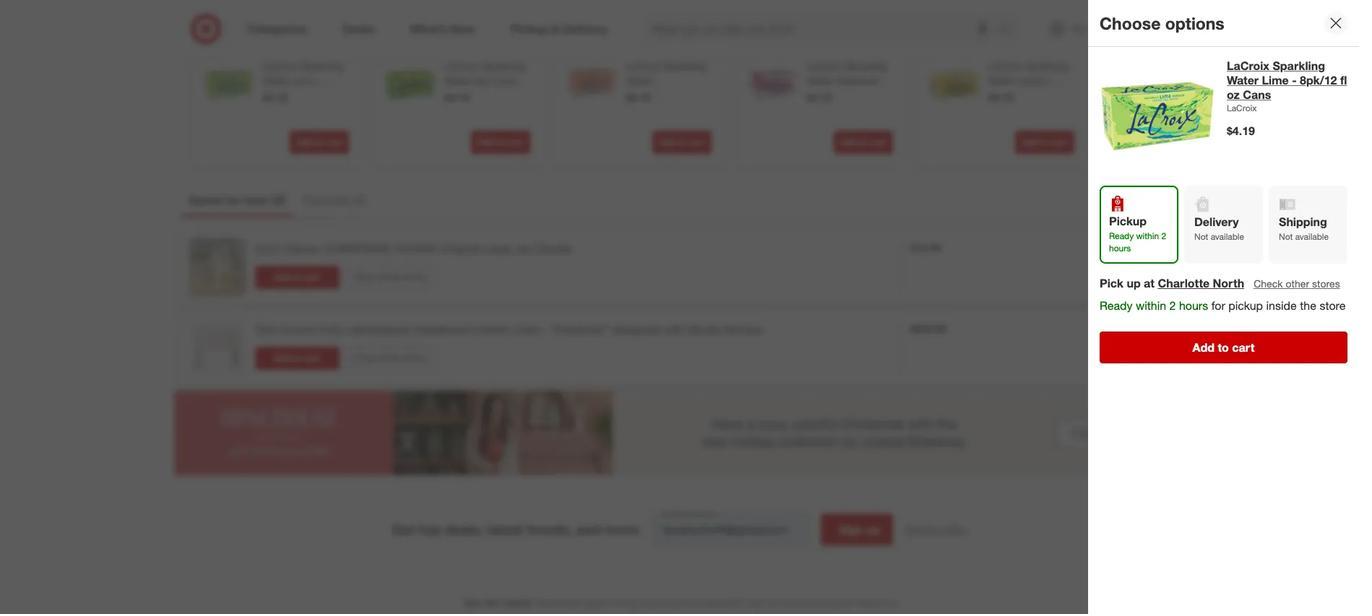 Task type: describe. For each thing, give the bounding box(es) containing it.
apply.
[[585, 598, 607, 609]]

lacroix sparkling water lime - 8pk/12 fl oz cans
[[263, 60, 343, 101]]

shop for fully
[[355, 353, 375, 364]]

classic
[[283, 241, 320, 256]]

to inside choose options dialog
[[1218, 341, 1229, 355]]

charlotte north button
[[1158, 276, 1245, 292]]

to down lacroix sparkling water key lime - 8pk/12 fl oz cans
[[496, 137, 504, 148]]

lacroix for lacroix sparkling water lime - 8pk/12 fl oz cans lacroix
[[1227, 59, 1270, 73]]

jar
[[516, 241, 531, 256]]

lacroix for lacroix sparkling water hi-biscus - 8pk/12 fl oz cans
[[1170, 60, 1205, 72]]

shop similar items button for upholstered
[[348, 347, 433, 370]]

not for delivery
[[1195, 231, 1209, 242]]

add inside twin encino fully upholstered headboard cream linen - threshold™ designed with studio mcgee list item
[[274, 353, 290, 364]]

headboard
[[413, 322, 472, 337]]

lacroix for lacroix sparkling water lime - 8pk/12 fl oz cans
[[263, 60, 298, 72]]

lacroix for lacroix sparkling water pamplemousse (grapefruit) - 8pk/12 fl oz cans
[[626, 60, 661, 72]]

cans inside lacroix sparkling water lime - 8pk/12 fl oz cans lacroix
[[1243, 87, 1272, 102]]

twin
[[255, 322, 278, 337]]

target.com
[[856, 598, 898, 609]]

check other stores
[[1254, 278, 1341, 290]]

mcgee
[[725, 322, 763, 337]]

pickup
[[1229, 299, 1264, 313]]

- inside lacroix sparkling water key lime - 8pk/12 fl oz cans
[[518, 75, 522, 87]]

for inside choose options dialog
[[1212, 299, 1226, 313]]

choose
[[1100, 13, 1161, 33]]

privacy policy
[[905, 523, 967, 536]]

policy
[[940, 523, 967, 536]]

on
[[236, 17, 253, 34]]

water for lacroix sparkling water lime - 8pk/12 fl oz cans
[[263, 75, 289, 87]]

to down lacroix sparkling water passionfruit - 8pk/12 fl oz cans
[[859, 137, 867, 148]]

sparkling for lacroix sparkling water key lime - 8pk/12 fl oz cans
[[482, 60, 525, 72]]

add to cart button down (grapefruit)
[[652, 131, 712, 154]]

water for lacroix sparkling water hi-biscus - 8pk/12 fl oz cans
[[1170, 75, 1196, 87]]

water for lacroix sparkling water key lime - 8pk/12 fl oz cans
[[444, 75, 471, 87]]

fl inside lacroix sparkling water passionfruit - 8pk/12 fl oz cans
[[848, 89, 853, 101]]

may
[[746, 598, 763, 609]]

key
[[473, 75, 490, 87]]

items for cookie
[[405, 272, 426, 283]]

water for lacroix sparkling water passionfruit - 8pk/12 fl oz cans
[[807, 75, 833, 87]]

cart down lacroix sparkling water pamplemousse (grapefruit) - 8pk/12 fl oz cans link on the top of page
[[688, 137, 705, 148]]

delivery
[[1195, 215, 1239, 229]]

details.
[[504, 598, 534, 609]]

christmas
[[324, 241, 390, 256]]

at inside * see offer details. restrictions apply. pricing, promotions and availability may vary by location and at target.com
[[846, 598, 853, 609]]

2 horizontal spatial 2
[[1170, 299, 1176, 313]]

- inside list item
[[544, 322, 549, 337]]

$4.19 for lime
[[263, 91, 287, 104]]

browsing
[[335, 17, 395, 34]]

sparkling for lacroix sparkling water lemon - 8pk/12 fl oz cans
[[1026, 60, 1069, 72]]

2 ( from the left
[[353, 193, 356, 208]]

top
[[419, 521, 441, 538]]

lime for lacroix sparkling water lime - 8pk/12 fl oz cans
[[292, 75, 314, 87]]

lacroix for lacroix sparkling water key lime - 8pk/12 fl oz cans
[[444, 60, 479, 72]]

pamplemousse
[[626, 89, 696, 101]]

water for lacroix sparkling water pamplemousse (grapefruit) - 8pk/12 fl oz cans
[[626, 75, 652, 87]]

inside
[[1267, 299, 1297, 313]]

cookie
[[393, 241, 437, 256]]

lacroix sparkling water passionfruit - 8pk/12 fl oz cans link
[[807, 59, 890, 116]]

lacroix sparkling water lemon - 8pk/12 fl oz cans link
[[988, 59, 1072, 101]]

to inside twin encino fully upholstered headboard cream linen - threshold™ designed with studio mcgee list item
[[293, 353, 301, 364]]

water for lacroix sparkling water lime - 8pk/12 fl oz cans lacroix
[[1227, 73, 1259, 87]]

lacroix sparkling water lime - 8pk/12 fl oz cans link for lacroix
[[1227, 59, 1348, 102]]

0 horizontal spatial 2
[[276, 193, 282, 208]]

lacroix sparkling water hi-biscus - 8pk/12 fl oz cans
[[1170, 60, 1250, 101]]

not for shipping
[[1279, 231, 1293, 242]]

22oz classic christmas cookie original large jar candle list item
[[180, 229, 1180, 304]]

choose options dialog
[[1089, 0, 1360, 614]]

to down lemon at the top of the page
[[1040, 137, 1049, 148]]

22oz classic christmas cookie original large jar candle image
[[188, 238, 246, 296]]

sparkling for lacroix sparkling water lime - 8pk/12 fl oz cans lacroix
[[1273, 59, 1326, 73]]

cans inside lacroix sparkling water pamplemousse (grapefruit) - 8pk/12 fl oz cans
[[681, 118, 705, 130]]

to up favorites
[[315, 137, 323, 148]]

cream
[[475, 322, 509, 337]]

8pk/12 inside lacroix sparkling water pamplemousse (grapefruit) - 8pk/12 fl oz cans
[[626, 118, 657, 130]]

add inside 22oz classic christmas cookie original large jar candle list item
[[274, 272, 290, 283]]

shop for christmas
[[355, 272, 375, 283]]

(grapefruit)
[[626, 103, 677, 116]]

1 vertical spatial ready
[[1100, 299, 1133, 313]]

available for delivery
[[1211, 231, 1245, 242]]

add down lacroix sparkling water lime - 8pk/12 fl oz cans
[[296, 137, 312, 148]]

- inside lacroix sparkling water lime - 8pk/12 fl oz cans lacroix
[[1292, 73, 1297, 87]]

add to cart button inside choose options dialog
[[1100, 332, 1348, 364]]

fully
[[320, 322, 343, 337]]

22oz classic christmas cookie original large jar candle link
[[255, 241, 571, 257]]

add down lacroix sparkling water lemon - 8pk/12 fl oz cans
[[1021, 137, 1038, 148]]

based
[[191, 17, 232, 34]]

twin encino fully upholstered headboard cream linen - threshold&#8482; designed with studio mcgee image
[[188, 319, 246, 377]]

pickup ready within 2 hours
[[1109, 214, 1167, 254]]

offer
[[483, 598, 502, 609]]

lime inside lacroix sparkling water key lime - 8pk/12 fl oz cans
[[493, 75, 515, 87]]

1 vertical spatial hours
[[1179, 299, 1209, 313]]

lacroix sparkling water lemon - 8pk/12 fl oz cans
[[988, 60, 1069, 101]]

lacroix sparkling water key lime - 8pk/12 fl oz cans link
[[444, 59, 527, 101]]

to inside 22oz classic christmas cookie original large jar candle list item
[[293, 272, 301, 283]]

- inside lacroix sparkling water passionfruit - 8pk/12 fl oz cans
[[807, 89, 811, 101]]

choose options
[[1100, 13, 1225, 33]]

search button
[[993, 13, 1027, 48]]

similar for cookie
[[377, 272, 403, 283]]

biscus
[[1213, 75, 1243, 87]]

original
[[440, 241, 480, 256]]

lacroix for lacroix sparkling water lemon - 8pk/12 fl oz cans
[[988, 60, 1023, 72]]

hi-
[[1199, 75, 1213, 87]]

pick
[[1100, 276, 1124, 291]]

advertisement region
[[174, 391, 1186, 476]]

sign up button
[[821, 514, 893, 546]]

lacroix sparkling water lime - 8pk/12 fl oz cans link for $4.19
[[263, 59, 346, 101]]

lacroix down biscus
[[1227, 103, 1257, 113]]

shipping
[[1279, 215, 1328, 229]]

restrictions
[[536, 598, 582, 609]]

lacroix sparkling water key lime - 8pk/12 fl oz cans
[[444, 60, 525, 101]]

threshold™
[[552, 322, 609, 337]]

add to cart down lacroix sparkling water passionfruit - 8pk/12 fl oz cans
[[840, 137, 886, 148]]

sparkling for lacroix sparkling water passionfruit - 8pk/12 fl oz cans
[[845, 60, 887, 72]]

$4.19 for hi-
[[1170, 91, 1194, 104]]

- inside lacroix sparkling water lemon - 8pk/12 fl oz cans
[[1052, 75, 1056, 87]]

22oz
[[255, 241, 280, 256]]

cans inside lacroix sparkling water lime - 8pk/12 fl oz cans
[[318, 89, 342, 101]]

add to cart down (grapefruit)
[[659, 137, 705, 148]]

designed
[[613, 322, 661, 337]]

oz inside lacroix sparkling water pamplemousse (grapefruit) - 8pk/12 fl oz cans
[[668, 118, 678, 130]]

ready inside pickup ready within 2 hours
[[1109, 231, 1134, 241]]

lacroix sparkling water hi-biscus - 8pk/12 fl oz cans link
[[1170, 59, 1253, 101]]

1 ) from the left
[[282, 193, 286, 208]]

oz inside lacroix sparkling water lemon - 8pk/12 fl oz cans
[[1031, 89, 1041, 101]]

$4.19 for pamplemousse
[[626, 91, 650, 104]]

$600.00
[[911, 322, 947, 335]]

2 ) from the left
[[362, 193, 366, 208]]

add to cart button inside twin encino fully upholstered headboard cream linen - threshold™ designed with studio mcgee list item
[[255, 347, 339, 370]]

add down lacroix sparkling water key lime - 8pk/12 fl oz cans
[[477, 137, 494, 148]]

cans inside lacroix sparkling water hi-biscus - 8pk/12 fl oz cans
[[1225, 89, 1249, 101]]

delivery not available
[[1195, 215, 1245, 242]]

based on your recent browsing
[[191, 17, 395, 34]]

latest
[[487, 521, 523, 538]]

get
[[392, 521, 415, 538]]

by
[[784, 598, 793, 609]]

* see offer details. restrictions apply. pricing, promotions and availability may vary by location and at target.com
[[462, 596, 898, 609]]

lacroix sparkling water passionfruit - 8pk/12 fl oz cans
[[807, 60, 889, 116]]



Task type: vqa. For each thing, say whether or not it's contained in the screenshot.
$4.19 in Choose options dialog
yes



Task type: locate. For each thing, give the bounding box(es) containing it.
) right later
[[282, 193, 286, 208]]

0 vertical spatial shop similar items button
[[348, 266, 433, 289]]

cart down lacroix sparkling water passionfruit - 8pk/12 fl oz cans
[[870, 137, 886, 148]]

shop similar items for cookie
[[355, 272, 426, 283]]

sparkling inside lacroix sparkling water lime - 8pk/12 fl oz cans
[[300, 60, 343, 72]]

cart down encino
[[303, 353, 320, 364]]

8pk/12 inside lacroix sparkling water key lime - 8pk/12 fl oz cans
[[444, 89, 476, 101]]

cans inside lacroix sparkling water key lime - 8pk/12 fl oz cans
[[500, 89, 523, 101]]

0 horizontal spatial up
[[867, 523, 881, 537]]

up inside button
[[867, 523, 881, 537]]

sign
[[839, 523, 864, 537]]

lime inside lacroix sparkling water lime - 8pk/12 fl oz cans
[[292, 75, 314, 87]]

0 vertical spatial ready
[[1109, 231, 1134, 241]]

0 vertical spatial hours
[[1109, 243, 1131, 254]]

( right later
[[272, 193, 276, 208]]

up right pick
[[1127, 276, 1141, 291]]

sparkling for lacroix sparkling water pamplemousse (grapefruit) - 8pk/12 fl oz cans
[[663, 60, 706, 72]]

fl inside lacroix sparkling water lime - 8pk/12 fl oz cans lacroix
[[1341, 73, 1348, 87]]

lacroix down your in the left of the page
[[263, 60, 298, 72]]

at left target.com
[[846, 598, 853, 609]]

- inside lacroix sparkling water lime - 8pk/12 fl oz cans
[[317, 75, 321, 87]]

cart inside choose options dialog
[[1232, 341, 1255, 355]]

2 not from the left
[[1279, 231, 1293, 242]]

sparkling inside lacroix sparkling water lemon - 8pk/12 fl oz cans
[[1026, 60, 1069, 72]]

with
[[664, 322, 685, 337]]

lacroix inside lacroix sparkling water hi-biscus - 8pk/12 fl oz cans
[[1170, 60, 1205, 72]]

fl inside lacroix sparkling water hi-biscus - 8pk/12 fl oz cans
[[1204, 89, 1209, 101]]

lime
[[1262, 73, 1289, 87], [292, 75, 314, 87], [493, 75, 515, 87]]

1 horizontal spatial not
[[1279, 231, 1293, 242]]

sparkling inside lacroix sparkling water lime - 8pk/12 fl oz cans lacroix
[[1273, 59, 1326, 73]]

water inside lacroix sparkling water key lime - 8pk/12 fl oz cans
[[444, 75, 471, 87]]

1 horizontal spatial )
[[362, 193, 366, 208]]

0 horizontal spatial lime
[[292, 75, 314, 87]]

items inside 22oz classic christmas cookie original large jar candle list item
[[405, 272, 426, 283]]

water inside lacroix sparkling water lemon - 8pk/12 fl oz cans
[[988, 75, 1015, 87]]

within down pick up at charlotte north
[[1136, 299, 1167, 313]]

at
[[1144, 276, 1155, 291], [846, 598, 853, 609]]

options
[[1166, 13, 1225, 33]]

1 shop from the top
[[355, 272, 375, 283]]

1 vertical spatial at
[[846, 598, 853, 609]]

charlotte
[[1158, 276, 1210, 291]]

water down your in the left of the page
[[263, 75, 289, 87]]

privacy
[[905, 523, 938, 536]]

cart inside 22oz classic christmas cookie original large jar candle list item
[[303, 272, 320, 283]]

lacroix up the hi-
[[1170, 60, 1205, 72]]

water inside lacroix sparkling water lime - 8pk/12 fl oz cans lacroix
[[1227, 73, 1259, 87]]

add down twin
[[274, 353, 290, 364]]

saved
[[189, 193, 223, 208]]

$4.19 inside choose options dialog
[[1227, 124, 1255, 138]]

check
[[1254, 278, 1283, 290]]

check other stores button
[[1253, 276, 1341, 292]]

more.
[[605, 521, 642, 538]]

add down "22oz"
[[274, 272, 290, 283]]

passionfruit
[[836, 75, 889, 87]]

sparkling inside lacroix sparkling water key lime - 8pk/12 fl oz cans
[[482, 60, 525, 72]]

add to cart button down encino
[[255, 347, 339, 370]]

add to cart up favorites
[[296, 137, 342, 148]]

shop similar items down 22oz classic christmas cookie original large jar candle link
[[355, 272, 426, 283]]

$4.19
[[263, 91, 287, 104], [444, 91, 469, 104], [626, 91, 650, 104], [807, 91, 832, 104], [988, 91, 1013, 104], [1170, 91, 1194, 104], [1227, 124, 1255, 138]]

1 horizontal spatial lime
[[493, 75, 515, 87]]

lacroix sparkling water hi-biscus - 8pk/12 fl oz cans image
[[1111, 59, 1161, 110], [1111, 59, 1161, 110]]

linen
[[512, 322, 541, 337]]

add
[[296, 137, 312, 148], [477, 137, 494, 148], [659, 137, 675, 148], [840, 137, 856, 148], [1021, 137, 1038, 148], [274, 272, 290, 283], [1193, 341, 1215, 355], [274, 353, 290, 364]]

water inside lacroix sparkling water pamplemousse (grapefruit) - 8pk/12 fl oz cans
[[626, 75, 652, 87]]

0 vertical spatial up
[[1127, 276, 1141, 291]]

0 vertical spatial shop
[[355, 272, 375, 283]]

shop similar items button inside twin encino fully upholstered headboard cream linen - threshold™ designed with studio mcgee list item
[[348, 347, 433, 370]]

water up pamplemousse
[[626, 75, 652, 87]]

lacroix sparkling water pamplemousse (grapefruit) - 8pk/12 fl oz cans image
[[566, 59, 617, 110], [566, 59, 617, 110]]

water right the hi-
[[1227, 73, 1259, 87]]

add inside choose options dialog
[[1193, 341, 1215, 355]]

8pk/12 inside lacroix sparkling water lime - 8pk/12 fl oz cans lacroix
[[1300, 73, 1338, 87]]

up inside choose options dialog
[[1127, 276, 1141, 291]]

8pk/12 inside lacroix sparkling water passionfruit - 8pk/12 fl oz cans
[[814, 89, 845, 101]]

lime right biscus
[[1262, 73, 1289, 87]]

cart inside twin encino fully upholstered headboard cream linen - threshold™ designed with studio mcgee list item
[[303, 353, 320, 364]]

4
[[356, 193, 362, 208]]

water left key
[[444, 75, 471, 87]]

0 vertical spatial shop similar items
[[355, 272, 426, 283]]

$4.19 for lemon
[[988, 91, 1013, 104]]

2 similar from the top
[[377, 353, 403, 364]]

1 horizontal spatial hours
[[1179, 299, 1209, 313]]

lacroix up pamplemousse
[[626, 60, 661, 72]]

1 not from the left
[[1195, 231, 1209, 242]]

0 horizontal spatial available
[[1211, 231, 1245, 242]]

pickup
[[1109, 214, 1147, 228]]

shipping not available
[[1279, 215, 1329, 242]]

2 horizontal spatial and
[[829, 598, 843, 609]]

available inside shipping not available
[[1296, 231, 1329, 242]]

oz inside lacroix sparkling water lime - 8pk/12 fl oz cans
[[305, 89, 316, 101]]

0 horizontal spatial )
[[282, 193, 286, 208]]

up
[[1127, 276, 1141, 291], [867, 523, 881, 537]]

candle
[[535, 241, 571, 256]]

( right favorites
[[353, 193, 356, 208]]

add to cart button down lacroix sparkling water key lime - 8pk/12 fl oz cans
[[471, 131, 530, 154]]

1 horizontal spatial lacroix sparkling water lime - 8pk/12 fl oz cans link
[[1227, 59, 1348, 102]]

1 vertical spatial 2
[[1162, 231, 1167, 241]]

(
[[272, 193, 276, 208], [353, 193, 356, 208]]

0 vertical spatial at
[[1144, 276, 1155, 291]]

pricing,
[[610, 598, 638, 609]]

2 within from the top
[[1136, 299, 1167, 313]]

1 shop similar items button from the top
[[348, 266, 433, 289]]

0 horizontal spatial (
[[272, 193, 276, 208]]

and left more.
[[576, 521, 601, 538]]

add to cart inside twin encino fully upholstered headboard cream linen - threshold™ designed with studio mcgee list item
[[274, 353, 320, 364]]

water inside lacroix sparkling water passionfruit - 8pk/12 fl oz cans
[[807, 75, 833, 87]]

similar inside 22oz classic christmas cookie original large jar candle list item
[[377, 272, 403, 283]]

lacroix up biscus
[[1227, 59, 1270, 73]]

similar inside twin encino fully upholstered headboard cream linen - threshold™ designed with studio mcgee list item
[[377, 353, 403, 364]]

add to cart button down lemon at the top of the page
[[1015, 131, 1074, 154]]

privacy policy link
[[905, 523, 967, 537]]

water for lacroix sparkling water lemon - 8pk/12 fl oz cans
[[988, 75, 1015, 87]]

8pk/12 inside lacroix sparkling water lime - 8pk/12 fl oz cans
[[263, 89, 294, 101]]

fl inside lacroix sparkling water key lime - 8pk/12 fl oz cans
[[478, 89, 484, 101]]

later
[[244, 193, 269, 208]]

to down classic
[[293, 272, 301, 283]]

for left later
[[226, 193, 241, 208]]

not inside delivery not available
[[1195, 231, 1209, 242]]

not inside shipping not available
[[1279, 231, 1293, 242]]

fl inside lacroix sparkling water lime - 8pk/12 fl oz cans
[[297, 89, 302, 101]]

ready within 2 hours for pickup inside the store
[[1100, 299, 1346, 313]]

2 vertical spatial 2
[[1170, 299, 1176, 313]]

to
[[315, 137, 323, 148], [496, 137, 504, 148], [677, 137, 686, 148], [859, 137, 867, 148], [1040, 137, 1049, 148], [293, 272, 301, 283], [1218, 341, 1229, 355], [293, 353, 301, 364]]

sparkling inside lacroix sparkling water hi-biscus - 8pk/12 fl oz cans
[[1208, 60, 1250, 72]]

lacroix
[[1227, 59, 1270, 73], [263, 60, 298, 72], [444, 60, 479, 72], [626, 60, 661, 72], [807, 60, 842, 72], [988, 60, 1023, 72], [1170, 60, 1205, 72], [1227, 103, 1257, 113]]

2
[[276, 193, 282, 208], [1162, 231, 1167, 241], [1170, 299, 1176, 313]]

add to cart button down classic
[[255, 266, 339, 289]]

0 vertical spatial 2
[[276, 193, 282, 208]]

lacroix sparkling water lime - 8pk/12 fl oz cans link inside choose options dialog
[[1227, 59, 1348, 102]]

similar down upholstered
[[377, 353, 403, 364]]

your
[[256, 17, 285, 34]]

$4.19 for passionfruit
[[807, 91, 832, 104]]

lime for lacroix sparkling water lime - 8pk/12 fl oz cans lacroix
[[1262, 73, 1289, 87]]

add to cart button up favorites
[[289, 131, 349, 154]]

items
[[405, 272, 426, 283], [405, 353, 426, 364]]

0 vertical spatial similar
[[377, 272, 403, 283]]

lime inside lacroix sparkling water lime - 8pk/12 fl oz cans lacroix
[[1262, 73, 1289, 87]]

lacroix sparkling water lime - 8pk/12 fl oz cans image
[[1100, 59, 1216, 174], [203, 59, 254, 110], [203, 59, 254, 110]]

add to cart down encino
[[274, 353, 320, 364]]

hours
[[1109, 243, 1131, 254], [1179, 299, 1209, 313]]

water left lemon at the top of the page
[[988, 75, 1015, 87]]

get top deals, latest trends, and more.
[[392, 521, 642, 538]]

trends,
[[527, 521, 572, 538]]

shop inside 22oz classic christmas cookie original large jar candle list item
[[355, 272, 375, 283]]

shop similar items for upholstered
[[355, 353, 426, 364]]

to down ready within 2 hours for pickup inside the store
[[1218, 341, 1229, 355]]

2 inside pickup ready within 2 hours
[[1162, 231, 1167, 241]]

sparkling for lacroix sparkling water hi-biscus - 8pk/12 fl oz cans
[[1208, 60, 1250, 72]]

lime down recent
[[292, 75, 314, 87]]

add to cart down lemon at the top of the page
[[1021, 137, 1068, 148]]

add to cart inside 22oz classic christmas cookie original large jar candle list item
[[274, 272, 320, 283]]

add down ready within 2 hours for pickup inside the store
[[1193, 341, 1215, 355]]

stores
[[1313, 278, 1341, 290]]

lacroix sparkling water pamplemousse (grapefruit) - 8pk/12 fl oz cans link
[[626, 59, 709, 130]]

0 horizontal spatial hours
[[1109, 243, 1131, 254]]

twin encino fully upholstered headboard cream linen - threshold™ designed with studio mcgee list item
[[180, 310, 1180, 385]]

recent
[[289, 17, 331, 34]]

lacroix inside lacroix sparkling water passionfruit - 8pk/12 fl oz cans
[[807, 60, 842, 72]]

within down pickup
[[1137, 231, 1159, 241]]

0 vertical spatial items
[[405, 272, 426, 283]]

not
[[1195, 231, 1209, 242], [1279, 231, 1293, 242]]

- inside lacroix sparkling water hi-biscus - 8pk/12 fl oz cans
[[1246, 75, 1250, 87]]

shop similar items button down upholstered
[[348, 347, 433, 370]]

1 similar from the top
[[377, 272, 403, 283]]

pick up at charlotte north
[[1100, 276, 1245, 291]]

not down delivery
[[1195, 231, 1209, 242]]

1 within from the top
[[1137, 231, 1159, 241]]

lacroix up lemon at the top of the page
[[988, 60, 1023, 72]]

water left passionfruit
[[807, 75, 833, 87]]

0 horizontal spatial at
[[846, 598, 853, 609]]

add down lacroix sparkling water passionfruit - 8pk/12 fl oz cans
[[840, 137, 856, 148]]

lacroix sparkling water pamplemousse (grapefruit) - 8pk/12 fl oz cans
[[626, 60, 706, 130]]

lime right key
[[493, 75, 515, 87]]

lacroix sparkling water lime - 8pk/12 fl oz cans link
[[1227, 59, 1348, 102], [263, 59, 346, 101]]

hours inside pickup ready within 2 hours
[[1109, 243, 1131, 254]]

up for pick
[[1127, 276, 1141, 291]]

upholstered
[[346, 322, 410, 337]]

other
[[1286, 278, 1310, 290]]

within inside pickup ready within 2 hours
[[1137, 231, 1159, 241]]

for down the north
[[1212, 299, 1226, 313]]

north
[[1213, 276, 1245, 291]]

favorites
[[303, 193, 350, 208]]

What can we help you find? suggestions appear below search field
[[643, 13, 1003, 45]]

hours down charlotte north button
[[1179, 299, 1209, 313]]

and right location
[[829, 598, 843, 609]]

shop down upholstered
[[355, 353, 375, 364]]

None text field
[[653, 514, 809, 546]]

and left availability
[[687, 598, 702, 609]]

lacroix inside lacroix sparkling water lime - 8pk/12 fl oz cans
[[263, 60, 298, 72]]

at inside choose options dialog
[[1144, 276, 1155, 291]]

) right favorites
[[362, 193, 366, 208]]

oz inside lacroix sparkling water passionfruit - 8pk/12 fl oz cans
[[856, 89, 867, 101]]

water inside lacroix sparkling water lime - 8pk/12 fl oz cans
[[263, 75, 289, 87]]

studio
[[688, 322, 722, 337]]

2 right later
[[276, 193, 282, 208]]

oz
[[1227, 87, 1240, 102], [305, 89, 316, 101], [486, 89, 497, 101], [856, 89, 867, 101], [1031, 89, 1041, 101], [1212, 89, 1223, 101], [668, 118, 678, 130]]

2 shop similar items from the top
[[355, 353, 426, 364]]

up for sign
[[867, 523, 881, 537]]

lacroix inside lacroix sparkling water key lime - 8pk/12 fl oz cans
[[444, 60, 479, 72]]

1 vertical spatial up
[[867, 523, 881, 537]]

1 vertical spatial shop similar items
[[355, 353, 426, 364]]

similar down 22oz classic christmas cookie original large jar candle link
[[377, 272, 403, 283]]

water left the hi-
[[1170, 75, 1196, 87]]

2 available from the left
[[1296, 231, 1329, 242]]

2 up pick up at charlotte north
[[1162, 231, 1167, 241]]

ready
[[1109, 231, 1134, 241], [1100, 299, 1133, 313]]

cart down lacroix sparkling water lemon - 8pk/12 fl oz cans link
[[1051, 137, 1068, 148]]

1 items from the top
[[405, 272, 426, 283]]

shop
[[355, 272, 375, 283], [355, 353, 375, 364]]

lacroix inside lacroix sparkling water lemon - 8pk/12 fl oz cans
[[988, 60, 1023, 72]]

cart down lacroix sparkling water key lime - 8pk/12 fl oz cans link
[[507, 137, 524, 148]]

$4.19 for key
[[444, 91, 469, 104]]

0 horizontal spatial lacroix sparkling water lime - 8pk/12 fl oz cans link
[[263, 59, 346, 101]]

shop similar items inside twin encino fully upholstered headboard cream linen - threshold™ designed with studio mcgee list item
[[355, 353, 426, 364]]

fl inside lacroix sparkling water lemon - 8pk/12 fl oz cans
[[1023, 89, 1028, 101]]

add to cart down lacroix sparkling water key lime - 8pk/12 fl oz cans
[[477, 137, 524, 148]]

1 vertical spatial similar
[[377, 353, 403, 364]]

sparkling inside lacroix sparkling water passionfruit - 8pk/12 fl oz cans
[[845, 60, 887, 72]]

and
[[576, 521, 601, 538], [687, 598, 702, 609], [829, 598, 843, 609]]

at left charlotte in the top right of the page
[[1144, 276, 1155, 291]]

ready down pickup
[[1109, 231, 1134, 241]]

available down delivery
[[1211, 231, 1245, 242]]

within
[[1137, 231, 1159, 241], [1136, 299, 1167, 313]]

cart down classic
[[303, 272, 320, 283]]

oz inside lacroix sparkling water hi-biscus - 8pk/12 fl oz cans
[[1212, 89, 1223, 101]]

twin encino fully upholstered headboard cream linen - threshold™ designed with studio mcgee link
[[255, 322, 763, 338]]

shop similar items down upholstered
[[355, 353, 426, 364]]

to down encino
[[293, 353, 301, 364]]

availability
[[704, 598, 744, 609]]

fl inside lacroix sparkling water pamplemousse (grapefruit) - 8pk/12 fl oz cans
[[660, 118, 665, 130]]

items for upholstered
[[405, 353, 426, 364]]

0 vertical spatial for
[[226, 193, 241, 208]]

items down 22oz classic christmas cookie original large jar candle link
[[405, 272, 426, 283]]

lacroix down what can we help you find? suggestions appear below 'search field'
[[807, 60, 842, 72]]

shop similar items button inside 22oz classic christmas cookie original large jar candle list item
[[348, 266, 433, 289]]

1 available from the left
[[1211, 231, 1245, 242]]

1 vertical spatial shop similar items button
[[348, 347, 433, 370]]

the
[[1300, 299, 1317, 313]]

available inside delivery not available
[[1211, 231, 1245, 242]]

shop similar items button down 22oz classic christmas cookie original large jar candle link
[[348, 266, 433, 289]]

items down "headboard"
[[405, 353, 426, 364]]

add to cart down classic
[[274, 272, 320, 283]]

search
[[993, 23, 1027, 37]]

location
[[796, 598, 826, 609]]

1 horizontal spatial (
[[353, 193, 356, 208]]

water
[[1227, 73, 1259, 87], [263, 75, 289, 87], [444, 75, 471, 87], [626, 75, 652, 87], [807, 75, 833, 87], [988, 75, 1015, 87], [1170, 75, 1196, 87]]

1 horizontal spatial for
[[1212, 299, 1226, 313]]

1 vertical spatial shop
[[355, 353, 375, 364]]

saved for later ( 2 )
[[189, 193, 286, 208]]

available
[[1211, 231, 1245, 242], [1296, 231, 1329, 242]]

0 horizontal spatial and
[[576, 521, 601, 538]]

not down shipping
[[1279, 231, 1293, 242]]

deals,
[[445, 521, 483, 538]]

shop similar items button
[[348, 266, 433, 289], [348, 347, 433, 370]]

fl
[[1341, 73, 1348, 87], [297, 89, 302, 101], [478, 89, 484, 101], [848, 89, 853, 101], [1023, 89, 1028, 101], [1204, 89, 1209, 101], [660, 118, 665, 130]]

2 items from the top
[[405, 353, 426, 364]]

2 shop similar items button from the top
[[348, 347, 433, 370]]

add to cart button down ready within 2 hours for pickup inside the store
[[1100, 332, 1348, 364]]

ready down pick
[[1100, 299, 1133, 313]]

0 horizontal spatial for
[[226, 193, 241, 208]]

lacroix inside lacroix sparkling water pamplemousse (grapefruit) - 8pk/12 fl oz cans
[[626, 60, 661, 72]]

up right sign
[[867, 523, 881, 537]]

1 horizontal spatial at
[[1144, 276, 1155, 291]]

0 horizontal spatial not
[[1195, 231, 1209, 242]]

encino
[[281, 322, 316, 337]]

*
[[462, 596, 465, 604]]

large
[[483, 241, 512, 256]]

add to cart down ready within 2 hours for pickup inside the store
[[1193, 341, 1255, 355]]

available for shipping
[[1296, 231, 1329, 242]]

oz inside lacroix sparkling water lime - 8pk/12 fl oz cans lacroix
[[1227, 87, 1240, 102]]

lacroix sparkling water lime - 8pk/12 fl oz cans image inside choose options dialog
[[1100, 59, 1216, 174]]

water inside lacroix sparkling water hi-biscus - 8pk/12 fl oz cans
[[1170, 75, 1196, 87]]

- inside lacroix sparkling water pamplemousse (grapefruit) - 8pk/12 fl oz cans
[[679, 103, 683, 116]]

2 down pick up at charlotte north
[[1170, 299, 1176, 313]]

favorites ( 4 )
[[303, 193, 366, 208]]

1 vertical spatial items
[[405, 353, 426, 364]]

add to cart
[[296, 137, 342, 148], [477, 137, 524, 148], [659, 137, 705, 148], [840, 137, 886, 148], [1021, 137, 1068, 148], [274, 272, 320, 283], [1193, 341, 1255, 355], [274, 353, 320, 364]]

available down shipping
[[1296, 231, 1329, 242]]

1 horizontal spatial up
[[1127, 276, 1141, 291]]

store
[[1320, 299, 1346, 313]]

to down lacroix sparkling water pamplemousse (grapefruit) - 8pk/12 fl oz cans link on the top of page
[[677, 137, 686, 148]]

sparkling
[[1273, 59, 1326, 73], [300, 60, 343, 72], [482, 60, 525, 72], [663, 60, 706, 72], [845, 60, 887, 72], [1026, 60, 1069, 72], [1208, 60, 1250, 72]]

oz inside lacroix sparkling water key lime - 8pk/12 fl oz cans
[[486, 89, 497, 101]]

lacroix sparkling water lemon - 8pk/12 fl oz cans image
[[929, 59, 980, 110], [929, 59, 980, 110]]

shop similar items inside 22oz classic christmas cookie original large jar candle list item
[[355, 272, 426, 283]]

twin encino fully upholstered headboard cream linen - threshold™ designed with studio mcgee
[[255, 322, 763, 337]]

similar for upholstered
[[377, 353, 403, 364]]

1 vertical spatial for
[[1212, 299, 1226, 313]]

vary
[[765, 598, 781, 609]]

add to cart button down lacroix sparkling water passionfruit - 8pk/12 fl oz cans
[[833, 131, 893, 154]]

promotions
[[641, 598, 685, 609]]

lacroix sparkling water passionfruit - 8pk/12 fl oz cans image
[[748, 59, 798, 110], [748, 59, 798, 110]]

add to cart inside choose options dialog
[[1193, 341, 1255, 355]]

cans
[[1243, 87, 1272, 102], [318, 89, 342, 101], [500, 89, 523, 101], [1044, 89, 1067, 101], [1225, 89, 1249, 101], [807, 103, 830, 116], [681, 118, 705, 130]]

1 ( from the left
[[272, 193, 276, 208]]

cans inside lacroix sparkling water lemon - 8pk/12 fl oz cans
[[1044, 89, 1067, 101]]

1 horizontal spatial available
[[1296, 231, 1329, 242]]

hours down pickup
[[1109, 243, 1131, 254]]

sparkling for lacroix sparkling water lime - 8pk/12 fl oz cans
[[300, 60, 343, 72]]

lacroix for lacroix sparkling water passionfruit - 8pk/12 fl oz cans
[[807, 60, 842, 72]]

1 shop similar items from the top
[[355, 272, 426, 283]]

lacroix sparkling water key lime - 8pk/12 fl oz cans image
[[385, 59, 435, 110], [385, 59, 435, 110]]

1 vertical spatial within
[[1136, 299, 1167, 313]]

add down (grapefruit)
[[659, 137, 675, 148]]

2 horizontal spatial lime
[[1262, 73, 1289, 87]]

8pk/12 inside lacroix sparkling water hi-biscus - 8pk/12 fl oz cans
[[1170, 89, 1201, 101]]

lemon
[[1018, 75, 1049, 87]]

8pk/12 inside lacroix sparkling water lemon - 8pk/12 fl oz cans
[[988, 89, 1020, 101]]

cart down pickup
[[1232, 341, 1255, 355]]

1 horizontal spatial and
[[687, 598, 702, 609]]

add to cart button inside 22oz classic christmas cookie original large jar candle list item
[[255, 266, 339, 289]]

shop down christmas
[[355, 272, 375, 283]]

shop inside twin encino fully upholstered headboard cream linen - threshold™ designed with studio mcgee list item
[[355, 353, 375, 364]]

1 horizontal spatial 2
[[1162, 231, 1167, 241]]

sparkling inside lacroix sparkling water pamplemousse (grapefruit) - 8pk/12 fl oz cans
[[663, 60, 706, 72]]

cart up favorites ( 4 )
[[325, 137, 342, 148]]

2 shop from the top
[[355, 353, 375, 364]]

items inside twin encino fully upholstered headboard cream linen - threshold™ designed with studio mcgee list item
[[405, 353, 426, 364]]

0 vertical spatial within
[[1137, 231, 1159, 241]]

lacroix sparkling water lime - 8pk/12 fl oz cans lacroix
[[1227, 59, 1348, 113]]

lacroix up key
[[444, 60, 479, 72]]

$15.49
[[911, 241, 941, 254]]

cans inside lacroix sparkling water passionfruit - 8pk/12 fl oz cans
[[807, 103, 830, 116]]

shop similar items button for cookie
[[348, 266, 433, 289]]

similar
[[377, 272, 403, 283], [377, 353, 403, 364]]



